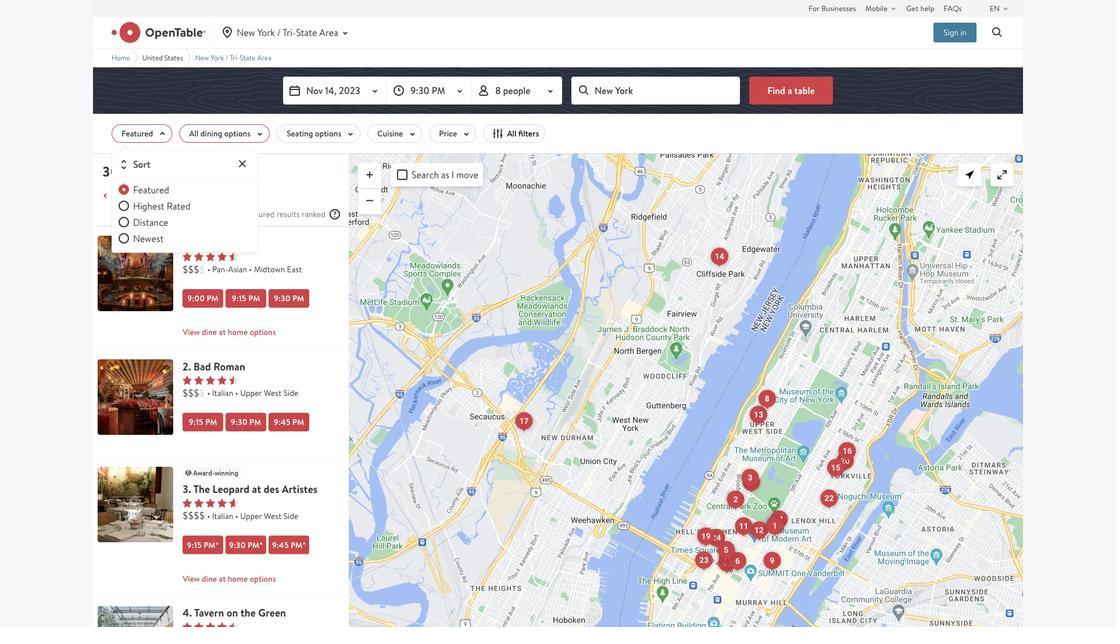 Task type: describe. For each thing, give the bounding box(es) containing it.
des
[[264, 482, 279, 497]]

9:00
[[187, 293, 205, 304]]

2 view from the top
[[183, 574, 200, 585]]

3. the leopard at des artistes
[[183, 482, 318, 497]]

9:00 pm link
[[183, 290, 223, 308]]

rated
[[167, 200, 191, 212]]

21 button
[[771, 511, 788, 529]]

cuisine
[[377, 128, 403, 139]]

highest
[[133, 200, 165, 212]]

search icon image
[[991, 26, 1005, 40]]

0 vertical spatial at
[[219, 327, 226, 338]]

22
[[825, 494, 834, 504]]

6 button
[[729, 553, 747, 571]]

5
[[724, 546, 729, 555]]

italian inside $$$ $ • italian • upper west side
[[212, 388, 233, 399]]

united
[[142, 53, 163, 62]]

all for all filters
[[507, 128, 517, 139]]

9:30 down $$$ $ • italian • upper west side
[[231, 417, 247, 428]]

states
[[164, 53, 183, 62]]

side inside $$$$ • italian • upper west side
[[284, 511, 298, 522]]

york inside dropdown button
[[257, 26, 275, 39]]

help
[[921, 3, 935, 13]]

Newest radio
[[117, 232, 164, 246]]

1
[[773, 522, 777, 532]]

all for all dining options
[[189, 128, 199, 139]]

1. tao uptown
[[183, 236, 250, 250]]

9:45 for 9:45 pm
[[274, 417, 291, 428]]

view
[[168, 190, 186, 202]]

2 view dine at home options from the top
[[183, 574, 276, 585]]

3
[[748, 474, 753, 483]]

2 view dine at home options button from the top
[[183, 571, 349, 587]]

new york / tri-state area inside dropdown button
[[237, 26, 338, 39]]

• left the pan-
[[207, 264, 210, 275]]

5 button
[[718, 542, 735, 560]]

23 button
[[695, 552, 713, 570]]

13 button
[[750, 406, 767, 424]]

for businesses
[[809, 3, 856, 13]]

featured button
[[112, 124, 172, 143]]

highest rated
[[133, 200, 191, 212]]

9:30 down $$$$ • italian • upper west side
[[229, 540, 246, 551]]

4
[[749, 478, 754, 488]]

2023
[[339, 84, 360, 97]]

ranked
[[302, 209, 326, 220]]

1 view from the top
[[183, 327, 200, 338]]

sort
[[133, 159, 150, 171]]

14 button
[[711, 248, 728, 266]]

seating options
[[287, 128, 341, 139]]

15 16
[[831, 447, 852, 473]]

home
[[112, 53, 130, 62]]

faqs button
[[944, 0, 962, 16]]

return to list view
[[113, 190, 186, 202]]

italian inside $$$$ • italian • upper west side
[[212, 511, 233, 522]]

tri- inside dropdown button
[[283, 26, 296, 39]]

2 0 from the left
[[355, 153, 361, 165]]

find
[[768, 84, 786, 97]]

$$$ $ • pan-asian • midtown east
[[183, 264, 302, 276]]

$$$ $ • italian • upper west side
[[183, 387, 298, 400]]

1 dine from the top
[[202, 327, 217, 338]]

9:30 down "east"
[[274, 293, 290, 304]]

1 horizontal spatial 9:15 pm link
[[226, 290, 266, 308]]

11 12
[[739, 522, 764, 536]]

9 button
[[764, 553, 781, 571]]

1 button
[[766, 518, 784, 536]]

2.
[[183, 360, 191, 374]]

1 vertical spatial at
[[252, 482, 261, 497]]

upper inside $$$$ • italian • upper west side
[[240, 511, 262, 522]]

search as i move
[[412, 169, 478, 181]]

4.5 stars image for tao
[[183, 252, 238, 262]]

12
[[755, 526, 764, 536]]

available
[[206, 162, 259, 181]]

1 vertical spatial york
[[211, 53, 224, 62]]

3 button
[[742, 470, 759, 488]]

side inside $$$ $ • italian • upper west side
[[284, 388, 298, 399]]

pan-
[[212, 264, 228, 275]]

14
[[715, 252, 724, 262]]

award-
[[193, 469, 215, 478]]

award-winning
[[193, 469, 238, 478]]

a
[[788, 84, 792, 97]]

en button
[[990, 0, 1013, 16]]

featured inside radio
[[133, 184, 169, 196]]

0 horizontal spatial area
[[257, 53, 271, 62]]

are
[[230, 209, 241, 220]]

people
[[503, 84, 531, 97]]

opentable logo image
[[112, 22, 206, 43]]

18 button
[[718, 555, 736, 573]]

nov 14, 2023 button
[[283, 77, 387, 105]]

9:45 pm *
[[272, 540, 306, 551]]

9:30 pm *
[[229, 540, 263, 551]]

1.
[[183, 236, 189, 250]]

group containing featured
[[117, 183, 253, 248]]

8 for 8 9
[[765, 394, 770, 404]]

bad
[[194, 360, 211, 374]]

1 vertical spatial state
[[240, 53, 256, 62]]

move
[[456, 169, 478, 181]]

options inside dropdown button
[[224, 128, 251, 139]]

new york / tri-state area link
[[195, 53, 271, 62]]

location detection icon image
[[963, 168, 977, 182]]

308 restaurants available
[[102, 162, 259, 181]]

14,
[[325, 84, 337, 97]]

table
[[795, 84, 815, 97]]

2 vertical spatial 9:30 pm
[[231, 417, 261, 428]]

15
[[831, 464, 841, 473]]

Distance radio
[[117, 215, 168, 229]]

how
[[212, 209, 228, 220]]

Highest Rated radio
[[117, 199, 191, 213]]

1 view dine at home options from the top
[[183, 327, 276, 338]]

green
[[258, 606, 286, 621]]

$$$$ • italian • upper west side
[[183, 510, 298, 522]]

1 vertical spatial 9:15
[[189, 417, 203, 428]]

in
[[961, 27, 967, 38]]

0 0
[[349, 153, 361, 165]]

$$$$
[[183, 510, 205, 522]]

i
[[452, 169, 454, 181]]

businesses
[[822, 3, 856, 13]]

nov 14, 2023
[[306, 84, 360, 97]]

1 home from the top
[[228, 327, 248, 338]]

$$$ for 2.
[[183, 387, 199, 400]]

en
[[990, 3, 1000, 13]]

upper inside $$$ $ • italian • upper west side
[[240, 388, 262, 399]]

* for 9:45 pm *
[[302, 540, 306, 551]]

0 horizontal spatial 9:30 pm link
[[226, 413, 266, 432]]

get help button
[[906, 0, 935, 16]]

8 for 8 people
[[495, 84, 501, 97]]

22 button
[[821, 490, 838, 508]]

23 24
[[699, 534, 721, 566]]

10 button
[[719, 549, 737, 567]]

1 vertical spatial tri-
[[230, 53, 240, 62]]



Task type: locate. For each thing, give the bounding box(es) containing it.
view dine at home options up roman
[[183, 327, 276, 338]]

0 vertical spatial 9:30 pm link
[[269, 290, 309, 308]]

a photo of tao uptown restaurant image
[[98, 236, 173, 312]]

0 horizontal spatial 9:15 pm
[[189, 417, 217, 428]]

0 vertical spatial /
[[277, 26, 281, 39]]

view dine at home options button up green
[[183, 571, 349, 587]]

all dining options
[[189, 128, 251, 139]]

9:30 up cuisine "dropdown button" in the left of the page
[[410, 84, 430, 97]]

map region
[[219, 11, 1112, 628]]

view dine at home options button up roman
[[183, 324, 349, 341]]

how are featured results ranked
[[212, 209, 326, 220]]

9:30 pm
[[410, 84, 445, 97], [274, 293, 304, 304], [231, 417, 261, 428]]

1 horizontal spatial area
[[319, 26, 338, 39]]

1 horizontal spatial all
[[507, 128, 517, 139]]

area
[[319, 26, 338, 39], [257, 53, 271, 62]]

2 $ from the top
[[199, 387, 205, 400]]

2 upper from the top
[[240, 511, 262, 522]]

0 horizontal spatial state
[[240, 53, 256, 62]]

1 italian from the top
[[212, 388, 233, 399]]

1 0 from the left
[[349, 153, 355, 165]]

9:15 pm link
[[226, 290, 266, 308], [183, 413, 223, 432]]

at left des
[[252, 482, 261, 497]]

9:15 pm for rightmost 9:15 pm link
[[232, 293, 260, 304]]

* down artistes on the left bottom
[[302, 540, 306, 551]]

1 vertical spatial new
[[195, 53, 209, 62]]

2 vertical spatial at
[[219, 574, 226, 585]]

upper down 3. the leopard at des artistes
[[240, 511, 262, 522]]

4.5 stars image down 1. tao uptown
[[183, 252, 238, 262]]

$ left the pan-
[[199, 264, 205, 276]]

1 4.5 stars image from the top
[[183, 252, 238, 262]]

west inside $$$ $ • italian • upper west side
[[264, 388, 282, 399]]

9:15 down asian
[[232, 293, 246, 304]]

0 vertical spatial view dine at home options button
[[183, 324, 349, 341]]

1 vertical spatial 8
[[765, 394, 770, 404]]

artistes
[[282, 482, 318, 497]]

2 vertical spatial featured
[[243, 209, 275, 220]]

9:15 down $$$$
[[187, 540, 202, 551]]

9:15 up award-
[[189, 417, 203, 428]]

$$$
[[183, 264, 199, 276], [183, 387, 199, 400]]

uptown
[[214, 236, 250, 250]]

1 horizontal spatial *
[[259, 540, 263, 551]]

1 vertical spatial area
[[257, 53, 271, 62]]

0 vertical spatial state
[[296, 26, 317, 39]]

$$$ down 1.
[[183, 264, 199, 276]]

all filters
[[507, 128, 539, 139]]

home link
[[112, 53, 130, 62]]

1 vertical spatial $
[[199, 387, 205, 400]]

view down the 9:00
[[183, 327, 200, 338]]

0 vertical spatial upper
[[240, 388, 262, 399]]

1 horizontal spatial 9:15 pm
[[232, 293, 260, 304]]

0 horizontal spatial *
[[215, 540, 219, 551]]

west
[[264, 388, 282, 399], [264, 511, 282, 522]]

results
[[277, 209, 300, 220]]

10
[[723, 553, 733, 562]]

*
[[215, 540, 219, 551], [259, 540, 263, 551], [302, 540, 306, 551]]

$ for bad
[[199, 387, 205, 400]]

west up 9:45 pm
[[264, 388, 282, 399]]

dine
[[202, 327, 217, 338], [202, 574, 217, 585]]

0 vertical spatial west
[[264, 388, 282, 399]]

0 horizontal spatial york
[[211, 53, 224, 62]]

1 horizontal spatial 8
[[765, 394, 770, 404]]

9:15 pm *
[[187, 540, 219, 551]]

9:45 down $$$ $ • italian • upper west side
[[274, 417, 291, 428]]

4.5 stars image down 2. bad roman in the bottom left of the page
[[183, 376, 238, 385]]

dine up tavern
[[202, 574, 217, 585]]

view dine at home options up the on
[[183, 574, 276, 585]]

0 vertical spatial 9:15 pm link
[[226, 290, 266, 308]]

0 horizontal spatial all
[[189, 128, 199, 139]]

1 vertical spatial view dine at home options
[[183, 574, 276, 585]]

york up new york / tri-state area link
[[257, 26, 275, 39]]

view dine at home options button
[[183, 324, 349, 341], [183, 571, 349, 587]]

view up 4.
[[183, 574, 200, 585]]

all inside button
[[507, 128, 517, 139]]

1 vertical spatial 9:15 pm link
[[183, 413, 223, 432]]

2 italian from the top
[[212, 511, 233, 522]]

0 vertical spatial new
[[237, 26, 255, 39]]

9:45 right 9:30 pm * at the left bottom
[[272, 540, 289, 551]]

4.7 stars image
[[183, 499, 238, 508]]

all left dining
[[189, 128, 199, 139]]

1 upper from the top
[[240, 388, 262, 399]]

seating options button
[[277, 124, 361, 143]]

on
[[227, 606, 238, 621]]

0 vertical spatial $$$
[[183, 264, 199, 276]]

side up 9:45 pm link
[[284, 388, 298, 399]]

a photo of bad roman restaurant image
[[98, 360, 173, 435]]

0 vertical spatial featured
[[122, 128, 153, 139]]

17 button
[[515, 413, 533, 431]]

2 home from the top
[[228, 574, 248, 585]]

1 all from the left
[[189, 128, 199, 139]]

0 horizontal spatial 9:30 pm
[[231, 417, 261, 428]]

restaurants
[[131, 162, 203, 181]]

0 vertical spatial italian
[[212, 388, 233, 399]]

0 vertical spatial york
[[257, 26, 275, 39]]

winning
[[215, 469, 238, 478]]

2 vertical spatial 9:15
[[187, 540, 202, 551]]

all inside dropdown button
[[189, 128, 199, 139]]

2 west from the top
[[264, 511, 282, 522]]

13
[[754, 410, 763, 420]]

1 vertical spatial view dine at home options button
[[183, 571, 349, 587]]

dining
[[201, 128, 222, 139]]

asian
[[228, 264, 247, 275]]

as
[[441, 169, 449, 181]]

/ inside dropdown button
[[277, 26, 281, 39]]

19
[[701, 532, 711, 542]]

price
[[439, 128, 457, 139]]

7 button
[[767, 517, 784, 535]]

7
[[773, 521, 778, 530]]

9:15 pm link down $$$ $ • italian • upper west side
[[183, 413, 223, 432]]

1 vertical spatial 9:45
[[272, 540, 289, 551]]

faqs
[[944, 3, 962, 13]]

home up 4. tavern on the green on the bottom of page
[[228, 574, 248, 585]]

new york / tri-state area
[[237, 26, 338, 39], [195, 53, 271, 62]]

italian down roman
[[212, 388, 233, 399]]

8 inside 8 9
[[765, 394, 770, 404]]

1 vertical spatial 9:30 pm link
[[226, 413, 266, 432]]

8
[[495, 84, 501, 97], [765, 394, 770, 404]]

24
[[712, 534, 721, 543]]

9:30 pm link down "east"
[[269, 290, 309, 308]]

4.6 stars image
[[183, 623, 238, 628]]

1 horizontal spatial new
[[237, 26, 255, 39]]

area inside dropdown button
[[319, 26, 338, 39]]

9:45 for 9:45 pm *
[[272, 540, 289, 551]]

2 all from the left
[[507, 128, 517, 139]]

dine down 9:00 pm link
[[202, 327, 217, 338]]

2 dine from the top
[[202, 574, 217, 585]]

1 vertical spatial $$$
[[183, 387, 199, 400]]

1 $$$ from the top
[[183, 264, 199, 276]]

* for 9:30 pm *
[[259, 540, 263, 551]]

2 $$$ from the top
[[183, 387, 199, 400]]

seating
[[287, 128, 313, 139]]

9:30 pm link down $$$ $ • italian • upper west side
[[226, 413, 266, 432]]

4 button
[[743, 474, 760, 492]]

• right asian
[[249, 264, 252, 275]]

search
[[412, 169, 439, 181]]

Please input a Location, Restaurant or Cuisine field
[[572, 77, 740, 105]]

side down artistes on the left bottom
[[284, 511, 298, 522]]

1 vertical spatial dine
[[202, 574, 217, 585]]

1 vertical spatial new york / tri-state area
[[195, 53, 271, 62]]

york right states
[[211, 53, 224, 62]]

•
[[207, 264, 210, 275], [249, 264, 252, 275], [207, 388, 210, 399], [235, 388, 238, 399], [207, 511, 210, 522], [235, 511, 238, 522]]

$ for tao
[[199, 264, 205, 276]]

3 4
[[748, 474, 754, 488]]

home up roman
[[228, 327, 248, 338]]

0 vertical spatial area
[[319, 26, 338, 39]]

all left filters
[[507, 128, 517, 139]]

1 side from the top
[[284, 388, 298, 399]]

state inside dropdown button
[[296, 26, 317, 39]]

at
[[219, 327, 226, 338], [252, 482, 261, 497], [219, 574, 226, 585]]

4.5 stars image for bad
[[183, 376, 238, 385]]

9:30 pm up price
[[410, 84, 445, 97]]

11
[[739, 522, 749, 532]]

$$$ down 2.
[[183, 387, 199, 400]]

• down roman
[[235, 388, 238, 399]]

1 vertical spatial 9:15 pm
[[189, 417, 217, 428]]

$ down bad
[[199, 387, 205, 400]]

0 vertical spatial home
[[228, 327, 248, 338]]

24 button
[[708, 530, 725, 548]]

distance
[[133, 216, 168, 228]]

1 horizontal spatial tri-
[[283, 26, 296, 39]]

1 horizontal spatial 9:30 pm
[[274, 293, 304, 304]]

0 vertical spatial new york / tri-state area
[[237, 26, 338, 39]]

3.
[[183, 482, 191, 497]]

new inside dropdown button
[[237, 26, 255, 39]]

0 vertical spatial 9:15 pm
[[232, 293, 260, 304]]

9:30 pm down $$$ $ • italian • upper west side
[[231, 417, 261, 428]]

0 vertical spatial tri-
[[283, 26, 296, 39]]

0 vertical spatial view
[[183, 327, 200, 338]]

2 4.5 stars image from the top
[[183, 376, 238, 385]]

0 horizontal spatial tri-
[[230, 53, 240, 62]]

4.5 stars image
[[183, 252, 238, 262], [183, 376, 238, 385]]

6
[[735, 557, 740, 567]]

20 button
[[837, 453, 854, 471]]

8 left people at the top
[[495, 84, 501, 97]]

0 vertical spatial side
[[284, 388, 298, 399]]

* for 9:15 pm *
[[215, 540, 219, 551]]

united states
[[142, 53, 183, 62]]

to
[[143, 190, 151, 202]]

9:15 pm for the leftmost 9:15 pm link
[[189, 417, 217, 428]]

leopard
[[213, 482, 250, 497]]

0 horizontal spatial /
[[226, 53, 228, 62]]

1 vertical spatial west
[[264, 511, 282, 522]]

new up new york / tri-state area link
[[237, 26, 255, 39]]

16
[[843, 447, 852, 456]]

$$$ for 1.
[[183, 264, 199, 276]]

get help
[[906, 3, 935, 13]]

1 vertical spatial upper
[[240, 511, 262, 522]]

8 button
[[759, 390, 776, 408]]

0 vertical spatial 9:15
[[232, 293, 246, 304]]

1 vertical spatial 4.5 stars image
[[183, 376, 238, 385]]

Featured radio
[[117, 183, 169, 197]]

tao
[[191, 236, 212, 250]]

1 vertical spatial home
[[228, 574, 248, 585]]

1 vertical spatial 9:30 pm
[[274, 293, 304, 304]]

• down leopard
[[235, 511, 238, 522]]

0 horizontal spatial new
[[195, 53, 209, 62]]

9:15 pm down $$$ $ • pan-asian • midtown east
[[232, 293, 260, 304]]

9:45
[[274, 417, 291, 428], [272, 540, 289, 551]]

all dining options button
[[179, 124, 270, 143]]

0 vertical spatial view dine at home options
[[183, 327, 276, 338]]

at up roman
[[219, 327, 226, 338]]

2 * from the left
[[259, 540, 263, 551]]

0 horizontal spatial 8
[[495, 84, 501, 97]]

1 horizontal spatial /
[[277, 26, 281, 39]]

* left 9:30 pm * at the left bottom
[[215, 540, 219, 551]]

at up 4. tavern on the green on the bottom of page
[[219, 574, 226, 585]]

1 $ from the top
[[199, 264, 205, 276]]

1 horizontal spatial york
[[257, 26, 275, 39]]

23
[[699, 556, 709, 566]]

1 view dine at home options button from the top
[[183, 324, 349, 341]]

1 vertical spatial /
[[226, 53, 228, 62]]

0 horizontal spatial 9:15 pm link
[[183, 413, 223, 432]]

sign
[[944, 27, 959, 38]]

new york / tri-state area button
[[220, 17, 352, 48]]

options inside dropdown button
[[315, 128, 341, 139]]

italian down 4.7 stars image
[[212, 511, 233, 522]]

9:30 pm link
[[269, 290, 309, 308], [226, 413, 266, 432]]

group
[[117, 183, 253, 248]]

2
[[734, 496, 738, 505]]

0 vertical spatial 9:45
[[274, 417, 291, 428]]

1 vertical spatial italian
[[212, 511, 233, 522]]

cuisine button
[[367, 124, 422, 143]]

pm
[[432, 84, 445, 97], [207, 293, 219, 304], [248, 293, 260, 304], [292, 293, 304, 304], [205, 417, 217, 428], [249, 417, 261, 428], [292, 417, 304, 428], [204, 540, 215, 551], [248, 540, 259, 551], [291, 540, 302, 551]]

0 vertical spatial dine
[[202, 327, 217, 338]]

2 horizontal spatial 9:30 pm
[[410, 84, 445, 97]]

1 * from the left
[[215, 540, 219, 551]]

all
[[189, 128, 199, 139], [507, 128, 517, 139]]

options
[[224, 128, 251, 139], [315, 128, 341, 139], [250, 327, 276, 338], [250, 574, 276, 585]]

new right states
[[195, 53, 209, 62]]

1 horizontal spatial 9:30 pm link
[[269, 290, 309, 308]]

return to list view button
[[99, 189, 186, 203]]

8 up 13 button
[[765, 394, 770, 404]]

1 horizontal spatial state
[[296, 26, 317, 39]]

• down 2. bad roman in the bottom left of the page
[[207, 388, 210, 399]]

• down 4.7 stars image
[[207, 511, 210, 522]]

None field
[[572, 77, 740, 105]]

featured inside dropdown button
[[122, 128, 153, 139]]

for businesses button
[[809, 0, 856, 16]]

west down des
[[264, 511, 282, 522]]

9:15 pm down $$$ $ • italian • upper west side
[[189, 417, 217, 428]]

a photo of the leopard at des artistes restaurant image
[[98, 467, 173, 543]]

1 west from the top
[[264, 388, 282, 399]]

0 vertical spatial $
[[199, 264, 205, 276]]

9:30 pm down "east"
[[274, 293, 304, 304]]

12 button
[[750, 522, 768, 540]]

1 vertical spatial featured
[[133, 184, 169, 196]]

19 button
[[697, 528, 715, 546]]

upper down roman
[[240, 388, 262, 399]]

0 vertical spatial 8
[[495, 84, 501, 97]]

0 vertical spatial 4.5 stars image
[[183, 252, 238, 262]]

tavern
[[194, 606, 224, 621]]

west inside $$$$ • italian • upper west side
[[264, 511, 282, 522]]

2 side from the top
[[284, 511, 298, 522]]

side
[[284, 388, 298, 399], [284, 511, 298, 522]]

2 horizontal spatial *
[[302, 540, 306, 551]]

sign in
[[944, 27, 967, 38]]

1 vertical spatial view
[[183, 574, 200, 585]]

9:15 pm link down $$$ $ • pan-asian • midtown east
[[226, 290, 266, 308]]

3 * from the left
[[302, 540, 306, 551]]

0 vertical spatial 9:30 pm
[[410, 84, 445, 97]]

* left 9:45 pm *
[[259, 540, 263, 551]]

1 vertical spatial side
[[284, 511, 298, 522]]



Task type: vqa. For each thing, say whether or not it's contained in the screenshot.
the bottommost "new"
yes



